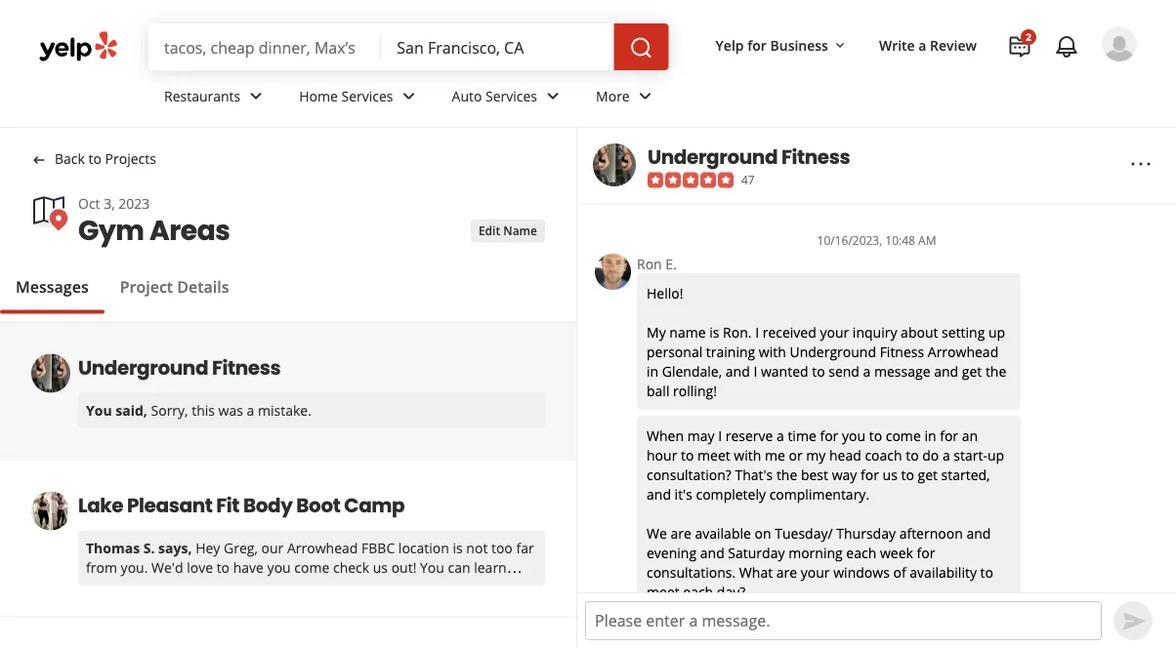 Task type: locate. For each thing, give the bounding box(es) containing it.
services left 24 chevron down v2 icon
[[342, 87, 393, 105]]

am
[[919, 232, 937, 248]]

with up "wanted"
[[759, 343, 786, 361]]

get down the do
[[918, 466, 938, 484]]

our up have
[[261, 539, 284, 558]]

lake
[[78, 492, 123, 519]]

is left ron.
[[710, 323, 720, 342]]

services for home services
[[342, 87, 393, 105]]

setting
[[942, 323, 985, 342]]

Please enter a message. text field
[[585, 602, 1102, 641]]

love
[[187, 559, 213, 577]]

an
[[962, 427, 978, 445]]

1 horizontal spatial you
[[420, 559, 445, 577]]

i right may
[[718, 427, 722, 445]]

messages tab panel
[[0, 314, 577, 649]]

2
[[1026, 30, 1032, 44]]

0 vertical spatial is
[[710, 323, 720, 342]]

to right back
[[88, 150, 102, 168]]

boot inside hey greg, our arrowhead fbbc location is not too far from you. we'd love to have you come check us out! you can learn more and sign up for our 3 week unlimited boot camp sessions for only $39 at www.azfitbody.com
[[365, 578, 396, 597]]

services
[[342, 87, 393, 105], [486, 87, 537, 105]]

24 chevron down v2 image
[[397, 84, 421, 108]]

can
[[448, 559, 471, 577]]

in
[[647, 362, 659, 381], [925, 427, 937, 445]]

0 horizontal spatial 24 chevron down v2 image
[[245, 84, 268, 108]]

0 horizontal spatial services
[[342, 87, 393, 105]]

None field
[[164, 36, 366, 58], [397, 36, 599, 58]]

edit name
[[479, 222, 537, 238]]

you up week
[[267, 559, 291, 577]]

0 horizontal spatial underground fitness
[[78, 354, 281, 382]]

2 24 chevron down v2 image from the left
[[541, 84, 565, 108]]

1 horizontal spatial underground
[[648, 144, 778, 171]]

meet down consultations.
[[647, 583, 680, 602]]

notifications image
[[1055, 35, 1079, 59]]

arrowhead
[[928, 343, 999, 361], [287, 539, 358, 558]]

1 vertical spatial arrowhead
[[287, 539, 358, 558]]

meet
[[698, 446, 731, 465], [647, 583, 680, 602]]

fitness inside messages tab panel
[[212, 354, 281, 382]]

0 vertical spatial us
[[883, 466, 898, 484]]

24 chevron down v2 image right auto services
[[541, 84, 565, 108]]

0 horizontal spatial boot
[[296, 492, 340, 519]]

the inside when may i reserve a time for you to come in for an hour to meet with me or my head coach to do a start-up consultation? that's the best way for us to get started, and it's completely complimentary. we are available on tuesday/ thursday afternoon and evening and saturday morning each week for consultations. what are your windows of availability to meet each day?
[[777, 466, 798, 484]]

boot right body
[[296, 492, 340, 519]]

24 chevron down v2 image for more
[[634, 84, 657, 108]]

when
[[647, 427, 684, 445]]

3,
[[104, 194, 115, 213]]

0 horizontal spatial you
[[267, 559, 291, 577]]

0 vertical spatial boot
[[296, 492, 340, 519]]

your
[[820, 323, 849, 342], [801, 563, 830, 582]]

0 horizontal spatial none field
[[164, 36, 366, 58]]

1 horizontal spatial in
[[925, 427, 937, 445]]

ron e.
[[637, 255, 677, 273]]

1 vertical spatial underground fitness
[[78, 354, 281, 382]]

none field up restaurants link on the left
[[164, 36, 366, 58]]

1 horizontal spatial arrowhead
[[928, 343, 999, 361]]

10/16/2023,
[[817, 232, 883, 248]]

24 more v2 image
[[1130, 153, 1153, 176]]

do
[[923, 446, 939, 465]]

underground up 5 star rating image
[[648, 144, 778, 171]]

for down learn
[[498, 578, 517, 597]]

come inside when may i reserve a time for you to come in for an hour to meet with me or my head coach to do a start-up consultation? that's the best way for us to get started, and it's completely complimentary. we are available on tuesday/ thursday afternoon and evening and saturday morning each week for consultations. what are your windows of availability to meet each day?
[[886, 427, 921, 445]]

in up the do
[[925, 427, 937, 445]]

training
[[706, 343, 756, 361]]

up inside hello! my name is ron. i received your inquiry about setting up personal training with underground fitness arrowhead in glendale, and i wanted to send a message and get the ball rolling!
[[989, 323, 1006, 342]]

1 vertical spatial your
[[801, 563, 830, 582]]

0 horizontal spatial come
[[294, 559, 330, 577]]

underground fitness
[[648, 144, 850, 171], [78, 354, 281, 382]]

is
[[710, 323, 720, 342], [453, 539, 463, 558]]

may
[[688, 427, 715, 445]]

0 horizontal spatial fitness
[[212, 354, 281, 382]]

hey
[[196, 539, 220, 558]]

1 vertical spatial boot
[[365, 578, 396, 597]]

1 horizontal spatial meet
[[698, 446, 731, 465]]

we
[[647, 524, 667, 543]]

project details
[[120, 276, 229, 297]]

3
[[249, 578, 257, 597]]

your inside hello! my name is ron. i received your inquiry about setting up personal training with underground fitness arrowhead in glendale, and i wanted to send a message and get the ball rolling!
[[820, 323, 849, 342]]

2 horizontal spatial fitness
[[880, 343, 925, 361]]

you up head
[[842, 427, 866, 445]]

up down love
[[181, 578, 198, 597]]

1 horizontal spatial get
[[962, 362, 982, 381]]

your down "morning" on the right of page
[[801, 563, 830, 582]]

yelp for business
[[716, 36, 829, 54]]

to inside 'button'
[[88, 150, 102, 168]]

0 vertical spatial arrowhead
[[928, 343, 999, 361]]

sessions
[[440, 578, 495, 597]]

business categories element
[[149, 70, 1137, 127]]

2 horizontal spatial 24 chevron down v2 image
[[634, 84, 657, 108]]

none field up auto services
[[397, 36, 599, 58]]

1 vertical spatial us
[[373, 559, 388, 577]]

1 horizontal spatial the
[[986, 362, 1007, 381]]

with down reserve
[[734, 446, 761, 465]]

1 vertical spatial get
[[918, 466, 938, 484]]

gyms image
[[31, 194, 70, 233]]

1 vertical spatial camp
[[399, 578, 436, 597]]

time
[[788, 427, 817, 445]]

2 vertical spatial up
[[181, 578, 198, 597]]

fitness up message
[[880, 343, 925, 361]]

each
[[847, 544, 877, 563], [683, 583, 714, 602]]

1 horizontal spatial underground fitness
[[648, 144, 850, 171]]

1 services from the left
[[342, 87, 393, 105]]

up
[[989, 323, 1006, 342], [988, 446, 1005, 465], [181, 578, 198, 597]]

1 vertical spatial with
[[734, 446, 761, 465]]

i left "wanted"
[[754, 362, 758, 381]]

gym areas
[[78, 211, 230, 250]]

to up coach at the bottom of page
[[869, 427, 882, 445]]

business
[[770, 36, 829, 54]]

pleasant
[[127, 492, 212, 519]]

0 horizontal spatial get
[[918, 466, 938, 484]]

you inside when may i reserve a time for you to come in for an hour to meet with me or my head coach to do a start-up consultation? that's the best way for us to get started, and it's completely complimentary. we are available on tuesday/ thursday afternoon and evening and saturday morning each week for consultations. what are your windows of availability to meet each day?
[[842, 427, 866, 445]]

underground fitness inside messages tab panel
[[78, 354, 281, 382]]

1 horizontal spatial is
[[710, 323, 720, 342]]

a inside 'element'
[[919, 36, 927, 54]]

auto services
[[452, 87, 537, 105]]

edit name button
[[471, 219, 545, 243]]

come up coach at the bottom of page
[[886, 427, 921, 445]]

tab list containing messages
[[0, 275, 245, 314]]

us down fbbc
[[373, 559, 388, 577]]

3 24 chevron down v2 image from the left
[[634, 84, 657, 108]]

boot down out!
[[365, 578, 396, 597]]

with
[[759, 343, 786, 361], [734, 446, 761, 465]]

and left the it's
[[647, 485, 671, 504]]

it's
[[675, 485, 693, 504]]

us down coach at the bottom of page
[[883, 466, 898, 484]]

24 chevron down v2 image inside more link
[[634, 84, 657, 108]]

None search field
[[149, 23, 673, 70]]

1 vertical spatial the
[[777, 466, 798, 484]]

personal
[[647, 343, 703, 361]]

a right send
[[863, 362, 871, 381]]

best
[[801, 466, 829, 484]]

1 horizontal spatial us
[[883, 466, 898, 484]]

0 horizontal spatial underground
[[78, 354, 208, 382]]

0 horizontal spatial meet
[[647, 583, 680, 602]]

get down setting
[[962, 362, 982, 381]]

name
[[670, 323, 706, 342]]

a inside hello! my name is ron. i received your inquiry about setting up personal training with underground fitness arrowhead in glendale, and i wanted to send a message and get the ball rolling!
[[863, 362, 871, 381]]

1 horizontal spatial come
[[886, 427, 921, 445]]

for left 'an'
[[940, 427, 959, 445]]

more
[[596, 87, 630, 105]]

2 vertical spatial i
[[718, 427, 722, 445]]

0 horizontal spatial is
[[453, 539, 463, 558]]

1 horizontal spatial each
[[847, 544, 877, 563]]

i
[[755, 323, 759, 342], [754, 362, 758, 381], [718, 427, 722, 445]]

and down setting
[[934, 362, 959, 381]]

underground fitness up "sorry,"
[[78, 354, 281, 382]]

underground fitness up 47
[[648, 144, 850, 171]]

1 horizontal spatial none field
[[397, 36, 599, 58]]

is left not
[[453, 539, 463, 558]]

and right 'afternoon'
[[967, 524, 991, 543]]

and inside hey greg, our arrowhead fbbc location is not too far from you. we'd love to have you come check us out! you can learn more and sign up for our 3 week unlimited boot camp sessions for only $39 at www.azfitbody.com
[[124, 578, 148, 597]]

a right was at the bottom of page
[[247, 402, 254, 420]]

oct
[[78, 194, 100, 213]]

0 vertical spatial the
[[986, 362, 1007, 381]]

up right setting
[[989, 323, 1006, 342]]

1 horizontal spatial 24 chevron down v2 image
[[541, 84, 565, 108]]

2 services from the left
[[486, 87, 537, 105]]

24 chevron down v2 image down the find text field
[[245, 84, 268, 108]]

is inside hello! my name is ron. i received your inquiry about setting up personal training with underground fitness arrowhead in glendale, and i wanted to send a message and get the ball rolling!
[[710, 323, 720, 342]]

week
[[880, 544, 913, 563]]

0 horizontal spatial the
[[777, 466, 798, 484]]

to right love
[[217, 559, 230, 577]]

morning
[[789, 544, 843, 563]]

services right auto
[[486, 87, 537, 105]]

1 24 chevron down v2 image from the left
[[245, 84, 268, 108]]

1 horizontal spatial you
[[842, 427, 866, 445]]

2 none field from the left
[[397, 36, 599, 58]]

our
[[261, 539, 284, 558], [224, 578, 246, 597]]

1 vertical spatial in
[[925, 427, 937, 445]]

the up 'start-'
[[986, 362, 1007, 381]]

in inside when may i reserve a time for you to come in for an hour to meet with me or my head coach to do a start-up consultation? that's the best way for us to get started, and it's completely complimentary. we are available on tuesday/ thursday afternoon and evening and saturday morning each week for consultations. what are your windows of availability to meet each day?
[[925, 427, 937, 445]]

in up ball
[[647, 362, 659, 381]]

you inside hey greg, our arrowhead fbbc location is not too far from you. we'd love to have you come check us out! you can learn more and sign up for our 3 week unlimited boot camp sessions for only $39 at www.azfitbody.com
[[420, 559, 445, 577]]

send
[[829, 362, 860, 381]]

0 horizontal spatial our
[[224, 578, 246, 597]]

underground inside messages tab panel
[[78, 354, 208, 382]]

details
[[177, 276, 229, 297]]

my
[[647, 323, 666, 342]]

1 horizontal spatial boot
[[365, 578, 396, 597]]

1 vertical spatial you
[[267, 559, 291, 577]]

your inside when may i reserve a time for you to come in for an hour to meet with me or my head coach to do a start-up consultation? that's the best way for us to get started, and it's completely complimentary. we are available on tuesday/ thursday afternoon and evening and saturday morning each week for consultations. what are your windows of availability to meet each day?
[[801, 563, 830, 582]]

0 vertical spatial each
[[847, 544, 877, 563]]

0 vertical spatial are
[[671, 524, 692, 543]]

said,
[[116, 402, 147, 420]]

get inside hello! my name is ron. i received your inquiry about setting up personal training with underground fitness arrowhead in glendale, and i wanted to send a message and get the ball rolling!
[[962, 362, 982, 381]]

to down coach at the bottom of page
[[901, 466, 914, 484]]

a right 'write'
[[919, 36, 927, 54]]

16 arrow left v2 image
[[31, 152, 47, 168]]

the down 'or'
[[777, 466, 798, 484]]

you left said,
[[86, 402, 112, 420]]

www.azfitbody.com
[[160, 598, 285, 617]]

a right the do
[[943, 446, 950, 465]]

0 vertical spatial with
[[759, 343, 786, 361]]

24 chevron down v2 image
[[245, 84, 268, 108], [541, 84, 565, 108], [634, 84, 657, 108]]

each up windows
[[847, 544, 877, 563]]

reserve
[[726, 427, 773, 445]]

you
[[86, 402, 112, 420], [420, 559, 445, 577]]

availability
[[910, 563, 977, 582]]

none field the find
[[164, 36, 366, 58]]

are right what
[[777, 563, 797, 582]]

0 vertical spatial up
[[989, 323, 1006, 342]]

review
[[930, 36, 977, 54]]

0 horizontal spatial arrowhead
[[287, 539, 358, 558]]

to left the do
[[906, 446, 919, 465]]

the inside hello! my name is ron. i received your inquiry about setting up personal training with underground fitness arrowhead in glendale, and i wanted to send a message and get the ball rolling!
[[986, 362, 1007, 381]]

0 horizontal spatial in
[[647, 362, 659, 381]]

the for me
[[777, 466, 798, 484]]

ron e. image
[[595, 254, 631, 290]]

0 vertical spatial meet
[[698, 446, 731, 465]]

0 vertical spatial in
[[647, 362, 659, 381]]

is inside hey greg, our arrowhead fbbc location is not too far from you. we'd love to have you come check us out! you can learn more and sign up for our 3 week unlimited boot camp sessions for only $39 at www.azfitbody.com
[[453, 539, 463, 558]]

each down consultations.
[[683, 583, 714, 602]]

oct 3, 2023
[[78, 194, 150, 213]]

1 vertical spatial come
[[294, 559, 330, 577]]

to
[[88, 150, 102, 168], [812, 362, 825, 381], [869, 427, 882, 445], [681, 446, 694, 465], [906, 446, 919, 465], [901, 466, 914, 484], [217, 559, 230, 577], [981, 563, 994, 582]]

underground up send
[[790, 343, 877, 361]]

you said, sorry, this was a mistake.
[[86, 402, 312, 420]]

from
[[86, 559, 117, 577]]

1 vertical spatial is
[[453, 539, 463, 558]]

meet down may
[[698, 446, 731, 465]]

come up the unlimited
[[294, 559, 330, 577]]

24 chevron down v2 image inside auto services link
[[541, 84, 565, 108]]

camp down out!
[[399, 578, 436, 597]]

our left 3
[[224, 578, 246, 597]]

glendale,
[[662, 362, 722, 381]]

to right availability
[[981, 563, 994, 582]]

fitness
[[782, 144, 850, 171], [880, 343, 925, 361], [212, 354, 281, 382]]

come
[[886, 427, 921, 445], [294, 559, 330, 577]]

Find text field
[[164, 36, 366, 58]]

messages
[[16, 276, 89, 297]]

coach
[[865, 446, 902, 465]]

camp up fbbc
[[344, 492, 405, 519]]

0 horizontal spatial are
[[671, 524, 692, 543]]

arrowhead up check
[[287, 539, 358, 558]]

location
[[399, 539, 449, 558]]

24 chevron down v2 image inside restaurants link
[[245, 84, 268, 108]]

1 none field from the left
[[164, 36, 366, 58]]

$39
[[117, 598, 140, 617]]

up up started,
[[988, 446, 1005, 465]]

underground up said,
[[78, 354, 208, 382]]

0 vertical spatial come
[[886, 427, 921, 445]]

fit
[[216, 492, 239, 519]]

0 vertical spatial get
[[962, 362, 982, 381]]

services inside home services link
[[342, 87, 393, 105]]

and down you.
[[124, 578, 148, 597]]

1 vertical spatial up
[[988, 446, 1005, 465]]

arrowhead down setting
[[928, 343, 999, 361]]

1 vertical spatial you
[[420, 559, 445, 577]]

fitness up 10/16/2023,
[[782, 144, 850, 171]]

1 vertical spatial are
[[777, 563, 797, 582]]

a inside tab panel
[[247, 402, 254, 420]]

i right ron.
[[755, 323, 759, 342]]

you down location
[[420, 559, 445, 577]]

2 horizontal spatial underground
[[790, 343, 877, 361]]

learn
[[474, 559, 507, 577]]

0 vertical spatial your
[[820, 323, 849, 342]]

this
[[192, 402, 215, 420]]

24 chevron down v2 image right more
[[634, 84, 657, 108]]

saturday
[[728, 544, 785, 563]]

ron
[[637, 255, 662, 273]]

for right yelp
[[748, 36, 767, 54]]

fitness up was at the bottom of page
[[212, 354, 281, 382]]

in inside hello! my name is ron. i received your inquiry about setting up personal training with underground fitness arrowhead in glendale, and i wanted to send a message and get the ball rolling!
[[647, 362, 659, 381]]

not
[[466, 539, 488, 558]]

1 horizontal spatial services
[[486, 87, 537, 105]]

tab list
[[0, 275, 245, 314]]

0 horizontal spatial each
[[683, 583, 714, 602]]

auto
[[452, 87, 482, 105]]

services inside auto services link
[[486, 87, 537, 105]]

0 vertical spatial you
[[842, 427, 866, 445]]

your up send
[[820, 323, 849, 342]]

to left send
[[812, 362, 825, 381]]

0 horizontal spatial us
[[373, 559, 388, 577]]

0 vertical spatial our
[[261, 539, 284, 558]]

received
[[763, 323, 817, 342]]

up inside hey greg, our arrowhead fbbc location is not too far from you. we'd love to have you come check us out! you can learn more and sign up for our 3 week unlimited boot camp sessions for only $39 at www.azfitbody.com
[[181, 578, 198, 597]]

0 horizontal spatial you
[[86, 402, 112, 420]]

are up evening
[[671, 524, 692, 543]]



Task type: describe. For each thing, give the bounding box(es) containing it.
write a review link
[[872, 27, 985, 63]]

the for arrowhead
[[986, 362, 1007, 381]]

name
[[503, 222, 537, 238]]

greg,
[[224, 539, 258, 558]]

s.
[[143, 539, 155, 558]]

5 star rating image
[[648, 172, 734, 188]]

far
[[516, 539, 534, 558]]

24 project v2 image
[[1008, 35, 1032, 59]]

for down coach at the bottom of page
[[861, 466, 879, 484]]

auto services link
[[436, 70, 580, 127]]

us inside when may i reserve a time for you to come in for an hour to meet with me or my head coach to do a start-up consultation? that's the best way for us to get started, and it's completely complimentary. we are available on tuesday/ thursday afternoon and evening and saturday morning each week for consultations. what are your windows of availability to meet each day?
[[883, 466, 898, 484]]

home services
[[299, 87, 393, 105]]

none field near
[[397, 36, 599, 58]]

message
[[875, 362, 931, 381]]

arrowhead inside hello! my name is ron. i received your inquiry about setting up personal training with underground fitness arrowhead in glendale, and i wanted to send a message and get the ball rolling!
[[928, 343, 999, 361]]

write
[[879, 36, 915, 54]]

ron.
[[723, 323, 752, 342]]

restaurants
[[164, 87, 241, 105]]

about
[[901, 323, 939, 342]]

e.
[[666, 255, 677, 273]]

1 horizontal spatial our
[[261, 539, 284, 558]]

when may i reserve a time for you to come in for an hour to meet with me or my head coach to do a start-up consultation? that's the best way for us to get started, and it's completely complimentary. we are available on tuesday/ thursday afternoon and evening and saturday morning each week for consultations. what are your windows of availability to meet each day?
[[647, 427, 1008, 602]]

0 vertical spatial i
[[755, 323, 759, 342]]

24 chevron down v2 image for auto services
[[541, 84, 565, 108]]

windows
[[834, 563, 890, 582]]

10/16/2023, 10:48 am
[[817, 232, 937, 248]]

lake pleasant fit body boot camp
[[78, 492, 405, 519]]

0 vertical spatial you
[[86, 402, 112, 420]]

services for auto services
[[486, 87, 537, 105]]

thomas s. says,
[[86, 539, 196, 558]]

for up my
[[820, 427, 839, 445]]

or
[[789, 446, 803, 465]]

Near text field
[[397, 36, 599, 58]]

to inside hey greg, our arrowhead fbbc location is not too far from you. we'd love to have you come check us out! you can learn more and sign up for our 3 week unlimited boot camp sessions for only $39 at www.azfitbody.com
[[217, 559, 230, 577]]

back
[[55, 150, 85, 168]]

24 chevron down v2 image for restaurants
[[245, 84, 268, 108]]

and down available on the bottom right of page
[[700, 544, 725, 563]]

to up consultation?
[[681, 446, 694, 465]]

with inside hello! my name is ron. i received your inquiry about setting up personal training with underground fitness arrowhead in glendale, and i wanted to send a message and get the ball rolling!
[[759, 343, 786, 361]]

greg r. image
[[1102, 26, 1137, 62]]

0 vertical spatial camp
[[344, 492, 405, 519]]

camp inside hey greg, our arrowhead fbbc location is not too far from you. we'd love to have you come check us out! you can learn more and sign up for our 3 week unlimited boot camp sessions for only $39 at www.azfitbody.com
[[399, 578, 436, 597]]

hour
[[647, 446, 678, 465]]

my
[[806, 446, 826, 465]]

home
[[299, 87, 338, 105]]

come inside hey greg, our arrowhead fbbc location is not too far from you. we'd love to have you come check us out! you can learn more and sign up for our 3 week unlimited boot camp sessions for only $39 at www.azfitbody.com
[[294, 559, 330, 577]]

completely
[[696, 485, 766, 504]]

1 vertical spatial i
[[754, 362, 758, 381]]

afternoon
[[900, 524, 963, 543]]

to inside hello! my name is ron. i received your inquiry about setting up personal training with underground fitness arrowhead in glendale, and i wanted to send a message and get the ball rolling!
[[812, 362, 825, 381]]

too
[[491, 539, 513, 558]]

only
[[86, 598, 113, 617]]

evening
[[647, 544, 697, 563]]

write a review
[[879, 36, 977, 54]]

16 chevron down v2 image
[[832, 38, 848, 53]]

we'd
[[151, 559, 183, 577]]

10:48
[[886, 232, 916, 248]]

started,
[[942, 466, 990, 484]]

0 vertical spatial underground fitness
[[648, 144, 850, 171]]

projects
[[105, 150, 156, 168]]

with inside when may i reserve a time for you to come in for an hour to meet with me or my head coach to do a start-up consultation? that's the best way for us to get started, and it's completely complimentary. we are available on tuesday/ thursday afternoon and evening and saturday morning each week for consultations. what are your windows of availability to meet each day?
[[734, 446, 761, 465]]

us inside hey greg, our arrowhead fbbc location is not too far from you. we'd love to have you come check us out! you can learn more and sign up for our 3 week unlimited boot camp sessions for only $39 at www.azfitbody.com
[[373, 559, 388, 577]]

says,
[[158, 539, 192, 558]]

1 horizontal spatial are
[[777, 563, 797, 582]]

home services link
[[284, 70, 436, 127]]

have
[[233, 559, 264, 577]]

wanted
[[761, 362, 809, 381]]

consultations.
[[647, 563, 736, 582]]

you inside hey greg, our arrowhead fbbc location is not too far from you. we'd love to have you come check us out! you can learn more and sign up for our 3 week unlimited boot camp sessions for only $39 at www.azfitbody.com
[[267, 559, 291, 577]]

inquiry
[[853, 323, 897, 342]]

hello!
[[647, 284, 683, 303]]

thomas
[[86, 539, 140, 558]]

2023
[[118, 194, 150, 213]]

up inside when may i reserve a time for you to come in for an hour to meet with me or my head coach to do a start-up consultation? that's the best way for us to get started, and it's completely complimentary. we are available on tuesday/ thursday afternoon and evening and saturday morning each week for consultations. what are your windows of availability to meet each day?
[[988, 446, 1005, 465]]

on
[[755, 524, 772, 543]]

1 horizontal spatial fitness
[[782, 144, 850, 171]]

1 vertical spatial meet
[[647, 583, 680, 602]]

edit
[[479, 222, 500, 238]]

rolling!
[[673, 382, 717, 400]]

underground inside hello! my name is ron. i received your inquiry about setting up personal training with underground fitness arrowhead in glendale, and i wanted to send a message and get the ball rolling!
[[790, 343, 877, 361]]

thursday
[[837, 524, 896, 543]]

and down training
[[726, 362, 750, 381]]

arrowhead inside hey greg, our arrowhead fbbc location is not too far from you. we'd love to have you come check us out! you can learn more and sign up for our 3 week unlimited boot camp sessions for only $39 at www.azfitbody.com
[[287, 539, 358, 558]]

1 vertical spatial each
[[683, 583, 714, 602]]

47
[[742, 172, 755, 188]]

head
[[830, 446, 862, 465]]

sign
[[152, 578, 178, 597]]

project
[[120, 276, 173, 297]]

a up me
[[777, 427, 784, 445]]

search image
[[630, 36, 653, 60]]

start-
[[954, 446, 988, 465]]

for down love
[[201, 578, 220, 597]]

i inside when may i reserve a time for you to come in for an hour to meet with me or my head coach to do a start-up consultation? that's the best way for us to get started, and it's completely complimentary. we are available on tuesday/ thursday afternoon and evening and saturday morning each week for consultations. what are your windows of availability to meet each day?
[[718, 427, 722, 445]]

for inside button
[[748, 36, 767, 54]]

fitness inside hello! my name is ron. i received your inquiry about setting up personal training with underground fitness arrowhead in glendale, and i wanted to send a message and get the ball rolling!
[[880, 343, 925, 361]]

24 send filled v2 image
[[1123, 610, 1146, 634]]

get inside when may i reserve a time for you to come in for an hour to meet with me or my head coach to do a start-up consultation? that's the best way for us to get started, and it's completely complimentary. we are available on tuesday/ thursday afternoon and evening and saturday morning each week for consultations. what are your windows of availability to meet each day?
[[918, 466, 938, 484]]

back to projects button
[[31, 148, 156, 170]]

gym
[[78, 211, 144, 250]]

you.
[[121, 559, 148, 577]]

was
[[218, 402, 243, 420]]

day?
[[717, 583, 746, 602]]

restaurants link
[[149, 70, 284, 127]]

1 vertical spatial our
[[224, 578, 246, 597]]

me
[[765, 446, 785, 465]]

what
[[740, 563, 773, 582]]

complimentary.
[[770, 485, 870, 504]]

for down 'afternoon'
[[917, 544, 936, 563]]

yelp
[[716, 36, 744, 54]]

underground fitness link
[[648, 144, 850, 171]]

user actions element
[[700, 24, 1165, 145]]

hey greg, our arrowhead fbbc location is not too far from you. we'd love to have you come check us out! you can learn more and sign up for our 3 week unlimited boot camp sessions for only $39 at www.azfitbody.com
[[86, 539, 534, 617]]

body
[[243, 492, 293, 519]]

sorry,
[[151, 402, 188, 420]]



Task type: vqa. For each thing, say whether or not it's contained in the screenshot.
leftmost Boot
yes



